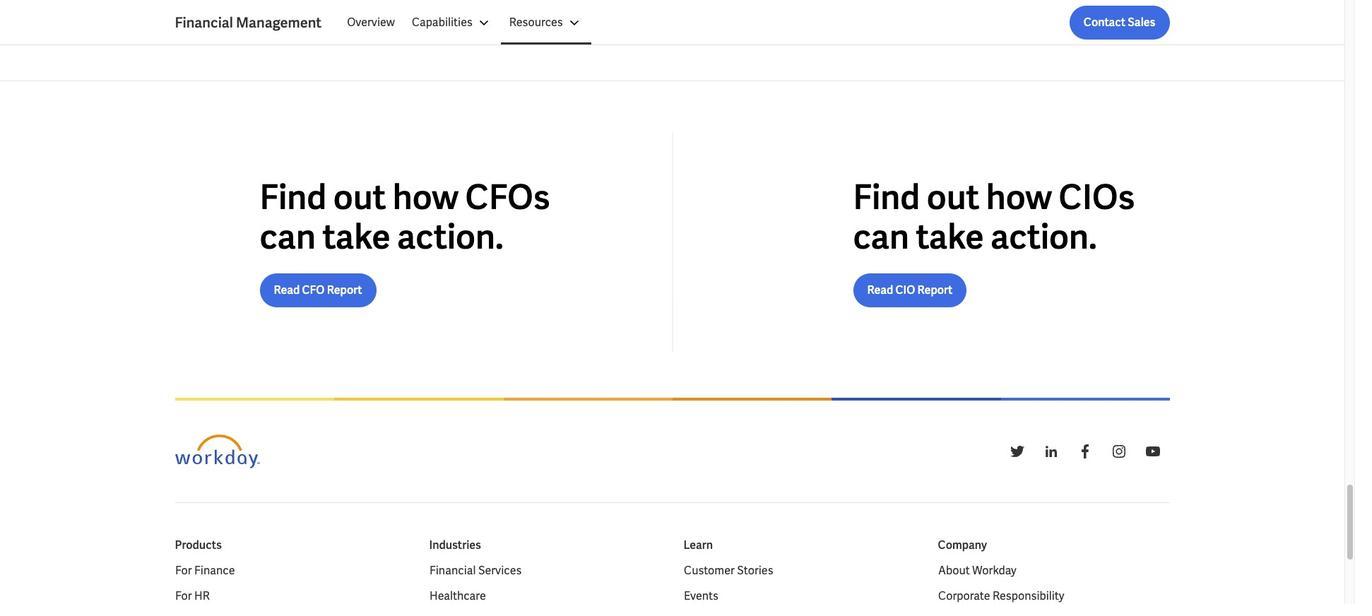Task type: locate. For each thing, give the bounding box(es) containing it.
2 for from the top
[[175, 588, 192, 603]]

action.
[[397, 215, 504, 258], [991, 215, 1097, 258]]

how for cios
[[986, 175, 1052, 219]]

1 how from the left
[[393, 175, 459, 219]]

financial for financial services
[[429, 563, 475, 578]]

customer stories link
[[684, 562, 773, 579]]

contact sales link
[[1070, 6, 1170, 40]]

products
[[175, 538, 222, 552]]

for inside for hr link
[[175, 588, 192, 603]]

0 horizontal spatial find
[[260, 175, 327, 219]]

2 out from the left
[[927, 175, 979, 219]]

0 horizontal spatial how
[[393, 175, 459, 219]]

1 horizontal spatial action.
[[991, 215, 1097, 258]]

1 report from the left
[[327, 282, 362, 297]]

can up cfo
[[260, 215, 316, 258]]

how inside find out how cfos can take action.
[[393, 175, 459, 219]]

find
[[260, 175, 327, 219], [853, 175, 920, 219]]

0 horizontal spatial read
[[274, 282, 300, 297]]

take inside find out how cfos can take action.
[[322, 215, 390, 258]]

0 horizontal spatial report
[[327, 282, 362, 297]]

how inside find out how cios can take action.
[[986, 175, 1052, 219]]

for for for hr
[[175, 588, 192, 603]]

learn
[[684, 538, 713, 552]]

1 horizontal spatial report
[[917, 282, 953, 297]]

out for find out how cios can take action.
[[927, 175, 979, 219]]

financial services link
[[429, 562, 521, 579]]

corporate responsibility link
[[938, 588, 1064, 604]]

2 can from the left
[[853, 215, 909, 258]]

1 vertical spatial financial
[[429, 563, 475, 578]]

report right 'cio' at right top
[[917, 282, 953, 297]]

financial services
[[429, 563, 521, 578]]

1 horizontal spatial read
[[867, 282, 893, 297]]

1 horizontal spatial out
[[927, 175, 979, 219]]

1 vertical spatial for
[[175, 588, 192, 603]]

out
[[333, 175, 386, 219], [927, 175, 979, 219]]

2 action. from the left
[[991, 215, 1097, 258]]

about workday link
[[938, 562, 1016, 579]]

2 find from the left
[[853, 175, 920, 219]]

report
[[327, 282, 362, 297], [917, 282, 953, 297]]

finance
[[194, 563, 235, 578]]

list for products
[[175, 562, 407, 604]]

action. inside find out how cfos can take action.
[[397, 215, 504, 258]]

menu
[[339, 6, 591, 40]]

menu containing overview
[[339, 6, 591, 40]]

report for find out how cios can take action.
[[917, 282, 953, 297]]

1 for from the top
[[175, 563, 192, 578]]

read left 'cio' at right top
[[867, 282, 893, 297]]

1 read from the left
[[274, 282, 300, 297]]

1 horizontal spatial can
[[853, 215, 909, 258]]

overview
[[347, 15, 395, 30]]

responsibility
[[992, 588, 1064, 603]]

1 horizontal spatial how
[[986, 175, 1052, 219]]

0 vertical spatial for
[[175, 563, 192, 578]]

resources
[[509, 15, 563, 30]]

report for find out how cfos can take action.
[[327, 282, 362, 297]]

can inside find out how cfos can take action.
[[260, 215, 316, 258]]

take inside find out how cios can take action.
[[916, 215, 984, 258]]

services
[[478, 563, 521, 578]]

go to the homepage image
[[175, 434, 260, 468]]

company
[[938, 538, 987, 552]]

2 take from the left
[[916, 215, 984, 258]]

list containing financial services
[[429, 562, 661, 604]]

take up read cfo report
[[322, 215, 390, 258]]

0 vertical spatial financial
[[175, 13, 233, 32]]

cfo
[[302, 282, 325, 297]]

list
[[339, 6, 1170, 40], [175, 562, 407, 604], [429, 562, 661, 604], [684, 562, 915, 604], [938, 562, 1170, 604]]

contact sales
[[1084, 15, 1156, 30]]

0 horizontal spatial out
[[333, 175, 386, 219]]

1 action. from the left
[[397, 215, 504, 258]]

how
[[393, 175, 459, 219], [986, 175, 1052, 219]]

read left cfo
[[274, 282, 300, 297]]

action. inside find out how cios can take action.
[[991, 215, 1097, 258]]

go to facebook image
[[1076, 443, 1093, 460]]

out inside find out how cfos can take action.
[[333, 175, 386, 219]]

for
[[175, 563, 192, 578], [175, 588, 192, 603]]

can inside find out how cios can take action.
[[853, 215, 909, 258]]

2 report from the left
[[917, 282, 953, 297]]

1 find from the left
[[260, 175, 327, 219]]

cios
[[1059, 175, 1135, 219]]

financial inside list
[[429, 563, 475, 578]]

find out how cfos can take action.
[[260, 175, 550, 258]]

list containing customer stories
[[684, 562, 915, 604]]

for left the "hr"
[[175, 588, 192, 603]]

list containing overview
[[339, 6, 1170, 40]]

find out how cios can take action.
[[853, 175, 1135, 258]]

list containing for finance
[[175, 562, 407, 604]]

read
[[274, 282, 300, 297], [867, 282, 893, 297]]

report right cfo
[[327, 282, 362, 297]]

0 horizontal spatial take
[[322, 215, 390, 258]]

1 take from the left
[[322, 215, 390, 258]]

out inside find out how cios can take action.
[[927, 175, 979, 219]]

industries
[[429, 538, 481, 552]]

1 out from the left
[[333, 175, 386, 219]]

can up 'cio' at right top
[[853, 215, 909, 258]]

1 horizontal spatial take
[[916, 215, 984, 258]]

for up for hr
[[175, 563, 192, 578]]

read cio report link
[[853, 273, 967, 307]]

go to linkedin image
[[1042, 443, 1059, 460]]

healthcare
[[429, 588, 486, 603]]

take up read cio report
[[916, 215, 984, 258]]

take
[[322, 215, 390, 258], [916, 215, 984, 258]]

1 can from the left
[[260, 215, 316, 258]]

can
[[260, 215, 316, 258], [853, 215, 909, 258]]

2 how from the left
[[986, 175, 1052, 219]]

for inside for finance link
[[175, 563, 192, 578]]

financial
[[175, 13, 233, 32], [429, 563, 475, 578]]

0 horizontal spatial action.
[[397, 215, 504, 258]]

cio
[[895, 282, 915, 297]]

1 horizontal spatial financial
[[429, 563, 475, 578]]

for finance
[[175, 563, 235, 578]]

find inside find out how cios can take action.
[[853, 175, 920, 219]]

0 horizontal spatial financial
[[175, 13, 233, 32]]

1 horizontal spatial find
[[853, 175, 920, 219]]

resources button
[[501, 6, 591, 40]]

2 read from the left
[[867, 282, 893, 297]]

list containing about workday
[[938, 562, 1170, 604]]

find inside find out how cfos can take action.
[[260, 175, 327, 219]]

0 horizontal spatial can
[[260, 215, 316, 258]]

read cfo report
[[274, 282, 362, 297]]

list for industries
[[429, 562, 661, 604]]



Task type: vqa. For each thing, say whether or not it's contained in the screenshot.
Capabilities popup button
yes



Task type: describe. For each thing, give the bounding box(es) containing it.
out for find out how cfos can take action.
[[333, 175, 386, 219]]

read cfo report link
[[260, 273, 376, 307]]

action. for cios
[[991, 215, 1097, 258]]

can for find out how cios can take action.
[[853, 215, 909, 258]]

financial for financial management
[[175, 13, 233, 32]]

corporate
[[938, 588, 990, 603]]

for for for finance
[[175, 563, 192, 578]]

go to twitter image
[[1009, 443, 1026, 460]]

management
[[236, 13, 322, 32]]

list for company
[[938, 562, 1170, 604]]

for finance link
[[175, 562, 235, 579]]

customer stories
[[684, 563, 773, 578]]

how for cfos
[[393, 175, 459, 219]]

go to youtube image
[[1144, 443, 1161, 460]]

overview link
[[339, 6, 403, 40]]

go to instagram image
[[1110, 443, 1127, 460]]

read for find out how cios can take action.
[[867, 282, 893, 297]]

contact
[[1084, 15, 1126, 30]]

sales
[[1128, 15, 1156, 30]]

take for find out how cfos can take action.
[[322, 215, 390, 258]]

action. for cfos
[[397, 215, 504, 258]]

list for learn
[[684, 562, 915, 604]]

can for find out how cfos can take action.
[[260, 215, 316, 258]]

events
[[684, 588, 718, 603]]

stories
[[737, 563, 773, 578]]

corporate responsibility
[[938, 588, 1064, 603]]

financial management link
[[175, 13, 339, 33]]

events link
[[684, 588, 718, 604]]

for hr link
[[175, 588, 209, 604]]

for hr
[[175, 588, 209, 603]]

capabilities button
[[403, 6, 501, 40]]

cfos
[[465, 175, 550, 219]]

take for find out how cios can take action.
[[916, 215, 984, 258]]

find for find out how cfos can take action.
[[260, 175, 327, 219]]

financial management
[[175, 13, 322, 32]]

hr
[[194, 588, 209, 603]]

about
[[938, 563, 970, 578]]

find for find out how cios can take action.
[[853, 175, 920, 219]]

read cio report
[[867, 282, 953, 297]]

read for find out how cfos can take action.
[[274, 282, 300, 297]]

healthcare link
[[429, 588, 486, 604]]

capabilities
[[412, 15, 473, 30]]

workday
[[972, 563, 1016, 578]]

customer
[[684, 563, 734, 578]]

about workday
[[938, 563, 1016, 578]]



